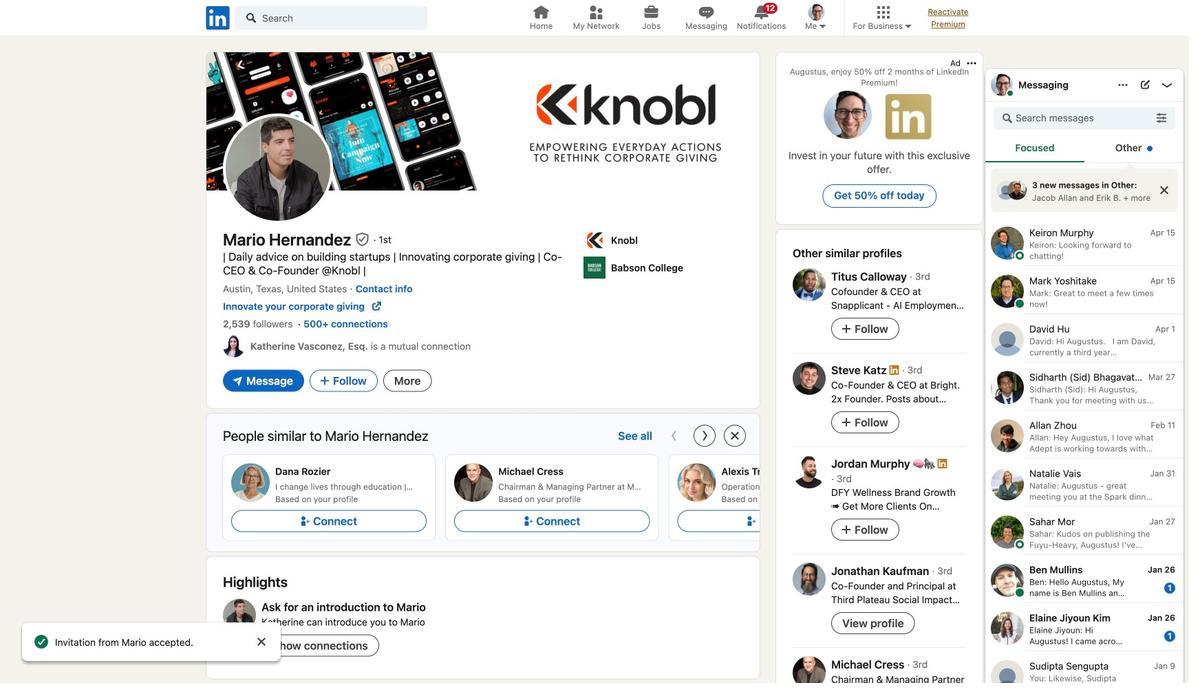 Task type: describe. For each thing, give the bounding box(es) containing it.
dismiss people you may know recommendations image
[[730, 431, 741, 442]]

small image
[[817, 21, 828, 32]]

dana rozier image
[[231, 464, 270, 502]]

dismiss "invitation from mario accepted." notification 1 of 1. image
[[256, 637, 267, 648]]

filter messages by image
[[1157, 113, 1168, 124]]

1 vertical spatial augustus odena image
[[991, 74, 1013, 96]]

dismiss the banner image
[[1159, 185, 1170, 196]]

sahar mor image
[[991, 516, 1024, 549]]

sudipta sengupta image
[[991, 660, 1024, 684]]

linkedin image
[[204, 4, 232, 32]]

allan zhou image
[[991, 419, 1024, 453]]

next image
[[699, 431, 710, 442]]



Task type: locate. For each thing, give the bounding box(es) containing it.
steve katz profile picture image
[[793, 362, 826, 395]]

background image image
[[207, 52, 760, 191]]

mark yoshitake image
[[991, 275, 1024, 308]]

natalie vais image
[[991, 468, 1024, 501]]

Search messages text field
[[994, 107, 1176, 129]]

michael cress profile picture image
[[793, 657, 826, 684]]

titus calloway profile picture image
[[793, 268, 826, 302]]

david hu image
[[991, 323, 1024, 356]]

0 vertical spatial augustus odena image
[[809, 4, 825, 21]]

Search text field
[[235, 6, 428, 30]]

alexis triforo image
[[678, 464, 716, 502]]

mario hernandez profile picture image
[[223, 599, 256, 632]]

keiron murphy image
[[991, 227, 1024, 260]]

0 horizontal spatial augustus odena image
[[809, 4, 825, 21]]

jonathan kaufman profile picture image
[[793, 563, 826, 596]]

1 horizontal spatial augustus odena image
[[991, 74, 1013, 96]]

sidharth (sid) bhagavatula image
[[991, 371, 1024, 404]]

michael cress image
[[455, 464, 493, 502]]

jordan murphy 🧠🦍 profile picture image
[[793, 456, 826, 489]]

mario hernandez image
[[223, 114, 333, 224]]

open messenger dropdown menu image
[[1118, 80, 1129, 91]]

linkedin image
[[204, 4, 232, 32]]

elaine jiyoun kim image
[[991, 612, 1024, 645]]

augustus odena image
[[809, 4, 825, 21], [991, 74, 1013, 96]]

ben mullins image
[[991, 564, 1024, 597]]

for business image
[[903, 21, 914, 32]]



Task type: vqa. For each thing, say whether or not it's contained in the screenshot.
Sahar Mor image
yes



